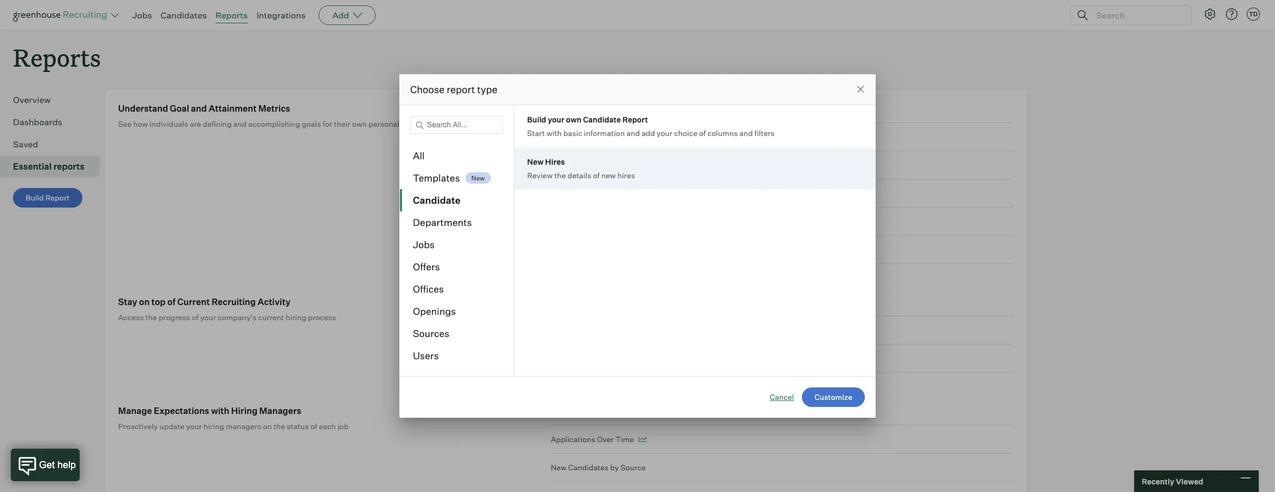 Task type: vqa. For each thing, say whether or not it's contained in the screenshot.
'time' to the bottom
no



Task type: locate. For each thing, give the bounding box(es) containing it.
build for build report
[[25, 193, 44, 202]]

applications down hires at the left top of page
[[607, 189, 652, 198]]

1 horizontal spatial report
[[623, 115, 648, 124]]

goal up individuals
[[170, 103, 189, 114]]

your down expectations
[[186, 422, 202, 431]]

1 horizontal spatial reports
[[216, 10, 248, 21]]

essential
[[13, 161, 52, 172]]

1 vertical spatial on
[[263, 422, 272, 431]]

0 horizontal spatial new
[[472, 174, 485, 182]]

with inside build your own candidate report start with basic information and add your choice of columns and filters
[[547, 129, 562, 138]]

individuals
[[150, 119, 188, 129]]

build report
[[25, 193, 70, 202]]

review inside the 'new hires review the details of new hires'
[[527, 171, 553, 180]]

own right their
[[352, 119, 367, 129]]

candidates right jobs link
[[161, 10, 207, 21]]

current
[[177, 297, 210, 308]]

2 vertical spatial icon chart image
[[639, 437, 647, 443]]

stay
[[118, 297, 137, 308]]

0 vertical spatial icon chart image
[[664, 135, 672, 140]]

build for build your own candidate report start with basic information and add your choice of columns and filters
[[527, 115, 547, 124]]

2 horizontal spatial icon chart image
[[716, 191, 724, 196]]

time down details
[[551, 189, 570, 198]]

to
[[571, 161, 578, 170], [571, 189, 578, 198]]

0 vertical spatial with
[[547, 129, 562, 138]]

1 horizontal spatial own
[[566, 115, 582, 124]]

candidate down the templates
[[413, 194, 461, 206]]

1 vertical spatial icon chart image
[[716, 191, 724, 196]]

build up start
[[527, 115, 547, 124]]

over up new candidates by source
[[597, 435, 614, 444]]

0 vertical spatial candidates
[[161, 10, 207, 21]]

columns
[[708, 129, 738, 138]]

choice
[[675, 129, 698, 138]]

1 vertical spatial hiring
[[204, 422, 224, 431]]

0 horizontal spatial the
[[145, 313, 157, 322]]

1 horizontal spatial hiring
[[286, 313, 306, 322]]

own down individual
[[566, 115, 582, 124]]

own inside build your own candidate report start with basic information and add your choice of columns and filters
[[566, 115, 582, 124]]

build inside button
[[25, 193, 44, 202]]

your down the current
[[200, 313, 216, 322]]

build
[[527, 115, 547, 124], [25, 193, 44, 202]]

time to submit scorecards goal attainment
[[551, 161, 708, 170]]

new for new hires review the details of new hires
[[527, 157, 544, 166]]

of left the each
[[311, 422, 317, 431]]

review for hires
[[527, 171, 553, 180]]

to down details
[[571, 189, 578, 198]]

1 vertical spatial jobs
[[413, 239, 435, 251]]

0 horizontal spatial icon chart image
[[639, 437, 647, 443]]

review down hires
[[527, 171, 553, 180]]

details
[[568, 171, 592, 180]]

in
[[571, 132, 578, 142]]

new right the templates
[[472, 174, 485, 182]]

individual
[[551, 104, 586, 113]]

company's
[[218, 313, 257, 322]]

new down the applications over time at the left bottom of page
[[551, 463, 567, 472]]

icon chart image for applications over time
[[639, 437, 647, 443]]

1 vertical spatial with
[[211, 406, 230, 417]]

2 vertical spatial new
[[551, 463, 567, 472]]

attainment inside understand goal and attainment metrics see how individuals are defining and accomplishing goals for their own personal and team development
[[209, 103, 257, 114]]

goal inside understand goal and attainment metrics see how individuals are defining and accomplishing goals for their own personal and team development
[[170, 103, 189, 114]]

report down essential reports link
[[45, 193, 70, 202]]

icon chart image
[[664, 135, 672, 140], [716, 191, 724, 196], [639, 437, 647, 443]]

time to review applications goal attainment
[[551, 189, 712, 198]]

over right goals
[[609, 104, 626, 113]]

1 vertical spatial applications
[[551, 435, 596, 444]]

your right add
[[657, 129, 673, 138]]

filters
[[755, 129, 775, 138]]

2 vertical spatial the
[[274, 422, 285, 431]]

hiring
[[231, 406, 258, 417]]

hiring
[[286, 313, 306, 322], [204, 422, 224, 431]]

openings
[[413, 305, 456, 317]]

integrations link
[[257, 10, 306, 21]]

own
[[566, 115, 582, 124], [352, 119, 367, 129]]

build down essential
[[25, 193, 44, 202]]

goal
[[170, 103, 189, 114], [602, 132, 618, 142], [650, 161, 666, 170], [653, 189, 670, 198]]

1 horizontal spatial with
[[547, 129, 562, 138]]

progress
[[159, 313, 190, 322]]

to up details
[[571, 161, 578, 170]]

time for time to review applications goal attainment
[[551, 189, 570, 198]]

of inside build your own candidate report start with basic information and add your choice of columns and filters
[[700, 129, 706, 138]]

hiring right the current on the left of page
[[286, 313, 306, 322]]

time
[[628, 104, 646, 113], [551, 132, 570, 142], [551, 161, 570, 170], [551, 189, 570, 198], [616, 435, 634, 444]]

0 vertical spatial reports
[[216, 10, 248, 21]]

of right choice
[[700, 129, 706, 138]]

goal right the scorecards
[[650, 161, 666, 170]]

0 vertical spatial applications
[[607, 189, 652, 198]]

attainment
[[209, 103, 257, 114], [620, 132, 660, 142], [667, 161, 708, 170], [671, 189, 712, 198]]

0 horizontal spatial own
[[352, 119, 367, 129]]

1 vertical spatial review
[[580, 189, 606, 198]]

your
[[548, 115, 565, 124], [657, 129, 673, 138], [200, 313, 216, 322], [186, 422, 202, 431]]

1 vertical spatial to
[[571, 189, 578, 198]]

report up add
[[623, 115, 648, 124]]

sources
[[413, 328, 450, 339]]

development
[[436, 119, 483, 129]]

0 vertical spatial review
[[527, 171, 553, 180]]

candidate inside build your own candidate report start with basic information and add your choice of columns and filters
[[583, 115, 621, 124]]

individual goals over time
[[551, 104, 646, 113]]

Search text field
[[1094, 7, 1182, 23]]

1 horizontal spatial icon chart image
[[664, 135, 672, 140]]

0 horizontal spatial with
[[211, 406, 230, 417]]

the down top
[[145, 313, 157, 322]]

time left in
[[551, 132, 570, 142]]

the down hires
[[555, 171, 566, 180]]

reports down greenhouse recruiting image at the top left
[[13, 41, 101, 73]]

candidate
[[583, 115, 621, 124], [413, 194, 461, 206]]

1 horizontal spatial build
[[527, 115, 547, 124]]

on
[[139, 297, 150, 308], [263, 422, 272, 431]]

2 to from the top
[[571, 189, 578, 198]]

new inside new candidates by source link
[[551, 463, 567, 472]]

1 horizontal spatial applications
[[607, 189, 652, 198]]

0 horizontal spatial build
[[25, 193, 44, 202]]

with
[[547, 129, 562, 138], [211, 406, 230, 417]]

1 vertical spatial new
[[472, 174, 485, 182]]

essential reports
[[13, 161, 85, 172]]

0 vertical spatial candidate
[[583, 115, 621, 124]]

scorecards
[[607, 161, 648, 170]]

0 vertical spatial the
[[555, 171, 566, 180]]

jobs left candidates link
[[132, 10, 152, 21]]

0 horizontal spatial candidate
[[413, 194, 461, 206]]

build inside build your own candidate report start with basic information and add your choice of columns and filters
[[527, 115, 547, 124]]

0 vertical spatial to
[[571, 161, 578, 170]]

1 horizontal spatial the
[[274, 422, 285, 431]]

start
[[527, 129, 545, 138]]

new inside the 'new hires review the details of new hires'
[[527, 157, 544, 166]]

access
[[118, 313, 144, 322]]

offers
[[413, 261, 440, 273]]

jobs
[[132, 10, 152, 21], [413, 239, 435, 251]]

and
[[191, 103, 207, 114], [233, 119, 247, 129], [401, 119, 415, 129], [627, 129, 640, 138], [740, 129, 753, 138]]

candidates
[[161, 10, 207, 21], [569, 463, 609, 472]]

0 horizontal spatial hiring
[[204, 422, 224, 431]]

reports right candidates link
[[216, 10, 248, 21]]

review for to
[[580, 189, 606, 198]]

over
[[609, 104, 626, 113], [597, 435, 614, 444]]

jobs link
[[132, 10, 152, 21]]

jobs up offers
[[413, 239, 435, 251]]

new left hires
[[527, 157, 544, 166]]

configure image
[[1204, 8, 1217, 21]]

0 horizontal spatial on
[[139, 297, 150, 308]]

0 horizontal spatial applications
[[551, 435, 596, 444]]

goals
[[302, 119, 321, 129]]

applications up new candidates by source
[[551, 435, 596, 444]]

applications over time
[[551, 435, 634, 444]]

1 horizontal spatial jobs
[[413, 239, 435, 251]]

1 horizontal spatial new
[[527, 157, 544, 166]]

1 vertical spatial over
[[597, 435, 614, 444]]

1 vertical spatial reports
[[13, 41, 101, 73]]

cancel
[[770, 393, 794, 402]]

2 horizontal spatial the
[[555, 171, 566, 180]]

for
[[323, 119, 333, 129]]

2 horizontal spatial new
[[551, 463, 567, 472]]

time up details
[[551, 161, 570, 170]]

and left 'team'
[[401, 119, 415, 129]]

add button
[[319, 5, 376, 25]]

report
[[447, 84, 475, 95]]

1 horizontal spatial candidate
[[583, 115, 621, 124]]

report inside build your own candidate report start with basic information and add your choice of columns and filters
[[623, 115, 648, 124]]

the
[[555, 171, 566, 180], [145, 313, 157, 322], [274, 422, 285, 431]]

hiring left managers at the left
[[204, 422, 224, 431]]

0 vertical spatial jobs
[[132, 10, 152, 21]]

candidate down individual goals over time
[[583, 115, 621, 124]]

hires
[[618, 171, 636, 180]]

1 vertical spatial build
[[25, 193, 44, 202]]

add
[[332, 10, 349, 21]]

1 vertical spatial the
[[145, 313, 157, 322]]

1 horizontal spatial candidates
[[569, 463, 609, 472]]

with right start
[[547, 129, 562, 138]]

to for submit
[[571, 161, 578, 170]]

1 to from the top
[[571, 161, 578, 170]]

on left top
[[139, 297, 150, 308]]

icon chart image for time to review applications goal attainment
[[716, 191, 724, 196]]

0 horizontal spatial review
[[527, 171, 553, 180]]

on down managers
[[263, 422, 272, 431]]

0 vertical spatial build
[[527, 115, 547, 124]]

candidates left by
[[569, 463, 609, 472]]

the down managers
[[274, 422, 285, 431]]

activity
[[258, 297, 291, 308]]

1 horizontal spatial review
[[580, 189, 606, 198]]

review down details
[[580, 189, 606, 198]]

process
[[308, 313, 336, 322]]

offices
[[413, 283, 444, 295]]

0 vertical spatial hiring
[[286, 313, 306, 322]]

greenhouse recruiting image
[[13, 9, 111, 22]]

managers
[[226, 422, 261, 431]]

1 horizontal spatial on
[[263, 422, 272, 431]]

goal right stage
[[602, 132, 618, 142]]

0 horizontal spatial report
[[45, 193, 70, 202]]

all
[[413, 150, 425, 162]]

1 vertical spatial candidates
[[569, 463, 609, 472]]

0 vertical spatial on
[[139, 297, 150, 308]]

the inside the 'new hires review the details of new hires'
[[555, 171, 566, 180]]

new for new candidates by source
[[551, 463, 567, 472]]

overview
[[13, 94, 51, 105]]

individual goals over time link
[[551, 103, 1014, 123]]

of down submit
[[593, 171, 600, 180]]

viewed
[[1177, 477, 1204, 486]]

build report button
[[13, 188, 82, 208]]

with left hiring
[[211, 406, 230, 417]]

team
[[416, 119, 434, 129]]

report
[[623, 115, 648, 124], [45, 193, 70, 202]]

the inside 'manage expectations with hiring managers proactively update your hiring managers on the status of each job'
[[274, 422, 285, 431]]

users
[[413, 350, 439, 362]]

0 vertical spatial new
[[527, 157, 544, 166]]

reports
[[216, 10, 248, 21], [13, 41, 101, 73]]

how
[[133, 119, 148, 129]]

of down the current
[[192, 313, 199, 322]]

1 vertical spatial report
[[45, 193, 70, 202]]

new candidates by source
[[551, 463, 646, 472]]

0 vertical spatial report
[[623, 115, 648, 124]]



Task type: describe. For each thing, give the bounding box(es) containing it.
customize
[[815, 393, 853, 402]]

customize button
[[803, 388, 865, 407]]

time up source
[[616, 435, 634, 444]]

new candidates by source link
[[551, 454, 1014, 482]]

td button
[[1246, 5, 1263, 23]]

your down individual
[[548, 115, 565, 124]]

overview link
[[13, 93, 95, 106]]

top
[[152, 297, 166, 308]]

understand
[[118, 103, 168, 114]]

jobs inside choose report type dialog
[[413, 239, 435, 251]]

basic
[[564, 129, 583, 138]]

cancel link
[[770, 392, 794, 403]]

proactively
[[118, 422, 158, 431]]

by
[[611, 463, 619, 472]]

of inside 'manage expectations with hiring managers proactively update your hiring managers on the status of each job'
[[311, 422, 317, 431]]

recruiting
[[212, 297, 256, 308]]

your inside 'manage expectations with hiring managers proactively update your hiring managers on the status of each job'
[[186, 422, 202, 431]]

new hires review the details of new hires
[[527, 157, 636, 180]]

to for review
[[571, 189, 578, 198]]

0 horizontal spatial candidates
[[161, 10, 207, 21]]

hiring inside 'manage expectations with hiring managers proactively update your hiring managers on the status of each job'
[[204, 422, 224, 431]]

build your own candidate report start with basic information and add your choice of columns and filters
[[527, 115, 775, 138]]

new
[[602, 171, 616, 180]]

on inside 'manage expectations with hiring managers proactively update your hiring managers on the status of each job'
[[263, 422, 272, 431]]

hires
[[546, 157, 565, 166]]

recently viewed
[[1142, 477, 1204, 486]]

new for new
[[472, 174, 485, 182]]

own inside understand goal and attainment metrics see how individuals are defining and accomplishing goals for their own personal and team development
[[352, 119, 367, 129]]

metrics
[[259, 103, 290, 114]]

reports link
[[216, 10, 248, 21]]

manage
[[118, 406, 152, 417]]

hiring inside stay on top of current recruiting activity access the progress of your company's current hiring process
[[286, 313, 306, 322]]

add
[[642, 129, 655, 138]]

candidates link
[[161, 10, 207, 21]]

0 horizontal spatial reports
[[13, 41, 101, 73]]

and left add
[[627, 129, 640, 138]]

templates
[[413, 172, 460, 184]]

td button
[[1248, 8, 1261, 21]]

your inside stay on top of current recruiting activity access the progress of your company's current hiring process
[[200, 313, 216, 322]]

current
[[258, 313, 284, 322]]

status
[[287, 422, 309, 431]]

dashboards link
[[13, 116, 95, 129]]

and right defining
[[233, 119, 247, 129]]

each
[[319, 422, 336, 431]]

essential reports link
[[13, 160, 95, 173]]

Search All... text field
[[410, 116, 503, 134]]

1 vertical spatial candidate
[[413, 194, 461, 206]]

report inside button
[[45, 193, 70, 202]]

and left "filters"
[[740, 129, 753, 138]]

manage expectations with hiring managers proactively update your hiring managers on the status of each job
[[118, 406, 349, 431]]

understand goal and attainment metrics see how individuals are defining and accomplishing goals for their own personal and team development
[[118, 103, 483, 129]]

source
[[621, 463, 646, 472]]

update
[[160, 422, 185, 431]]

type
[[477, 84, 498, 95]]

of inside the 'new hires review the details of new hires'
[[593, 171, 600, 180]]

expectations
[[154, 406, 209, 417]]

stage
[[579, 132, 600, 142]]

of right top
[[167, 297, 176, 308]]

recently
[[1142, 477, 1175, 486]]

time to submit scorecards goal attainment link
[[551, 151, 1014, 180]]

saved link
[[13, 138, 95, 151]]

integrations
[[257, 10, 306, 21]]

choose report type dialog
[[400, 74, 876, 418]]

saved
[[13, 139, 38, 150]]

accomplishing
[[248, 119, 300, 129]]

time for time in stage goal attainment
[[551, 132, 570, 142]]

candidates inside new candidates by source link
[[569, 463, 609, 472]]

personal
[[369, 119, 400, 129]]

the inside stay on top of current recruiting activity access the progress of your company's current hiring process
[[145, 313, 157, 322]]

goals
[[587, 104, 608, 113]]

0 vertical spatial over
[[609, 104, 626, 113]]

td
[[1250, 10, 1259, 18]]

choose report type
[[410, 84, 498, 95]]

are
[[190, 119, 201, 129]]

choose
[[410, 84, 445, 95]]

reports
[[53, 161, 85, 172]]

time in stage goal attainment
[[551, 132, 660, 142]]

and up are at left top
[[191, 103, 207, 114]]

their
[[334, 119, 351, 129]]

information
[[584, 129, 625, 138]]

dashboards
[[13, 117, 62, 128]]

stay on top of current recruiting activity access the progress of your company's current hiring process
[[118, 297, 336, 322]]

goal down the time to submit scorecards goal attainment
[[653, 189, 670, 198]]

time for time to submit scorecards goal attainment
[[551, 161, 570, 170]]

time up build your own candidate report start with basic information and add your choice of columns and filters
[[628, 104, 646, 113]]

managers
[[259, 406, 302, 417]]

see
[[118, 119, 132, 129]]

on inside stay on top of current recruiting activity access the progress of your company's current hiring process
[[139, 297, 150, 308]]

departments
[[413, 216, 472, 228]]

with inside 'manage expectations with hiring managers proactively update your hiring managers on the status of each job'
[[211, 406, 230, 417]]

submit
[[580, 161, 606, 170]]

0 horizontal spatial jobs
[[132, 10, 152, 21]]

icon chart image for time in stage goal attainment
[[664, 135, 672, 140]]



